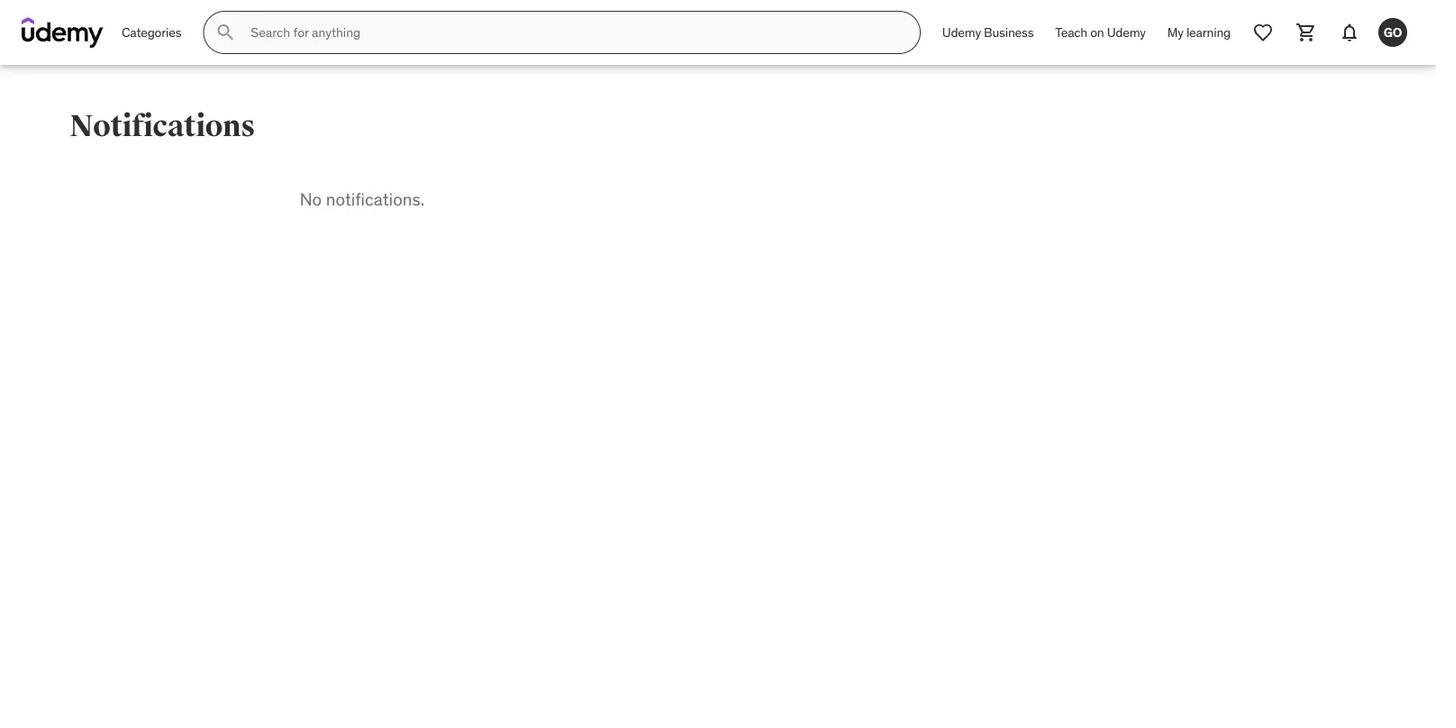 Task type: vqa. For each thing, say whether or not it's contained in the screenshot.
teach on udemy
yes



Task type: locate. For each thing, give the bounding box(es) containing it.
categories
[[122, 24, 181, 40]]

2 udemy from the left
[[1107, 24, 1146, 40]]

udemy right on
[[1107, 24, 1146, 40]]

my learning
[[1168, 24, 1231, 40]]

udemy left the business
[[943, 24, 981, 40]]

learning
[[1187, 24, 1231, 40]]

notifications.
[[326, 188, 425, 210]]

on
[[1091, 24, 1104, 40]]

teach
[[1056, 24, 1088, 40]]

notifications
[[69, 107, 255, 145]]

business
[[984, 24, 1034, 40]]

0 horizontal spatial udemy
[[943, 24, 981, 40]]

categories button
[[111, 11, 192, 54]]

teach on udemy link
[[1045, 11, 1157, 54]]

udemy
[[943, 24, 981, 40], [1107, 24, 1146, 40]]

wishlist image
[[1253, 22, 1274, 43]]

notifications image
[[1339, 22, 1361, 43]]

udemy business link
[[932, 11, 1045, 54]]

no notifications.
[[300, 188, 425, 210]]

1 udemy from the left
[[943, 24, 981, 40]]

1 horizontal spatial udemy
[[1107, 24, 1146, 40]]

udemy image
[[22, 17, 104, 48]]



Task type: describe. For each thing, give the bounding box(es) containing it.
go
[[1384, 24, 1403, 40]]

teach on udemy
[[1056, 24, 1146, 40]]

submit search image
[[215, 22, 236, 43]]

go link
[[1372, 11, 1415, 54]]

udemy business
[[943, 24, 1034, 40]]

my
[[1168, 24, 1184, 40]]

shopping cart with 0 items image
[[1296, 22, 1318, 43]]

no
[[300, 188, 322, 210]]

my learning link
[[1157, 11, 1242, 54]]

Search for anything text field
[[247, 17, 898, 48]]



